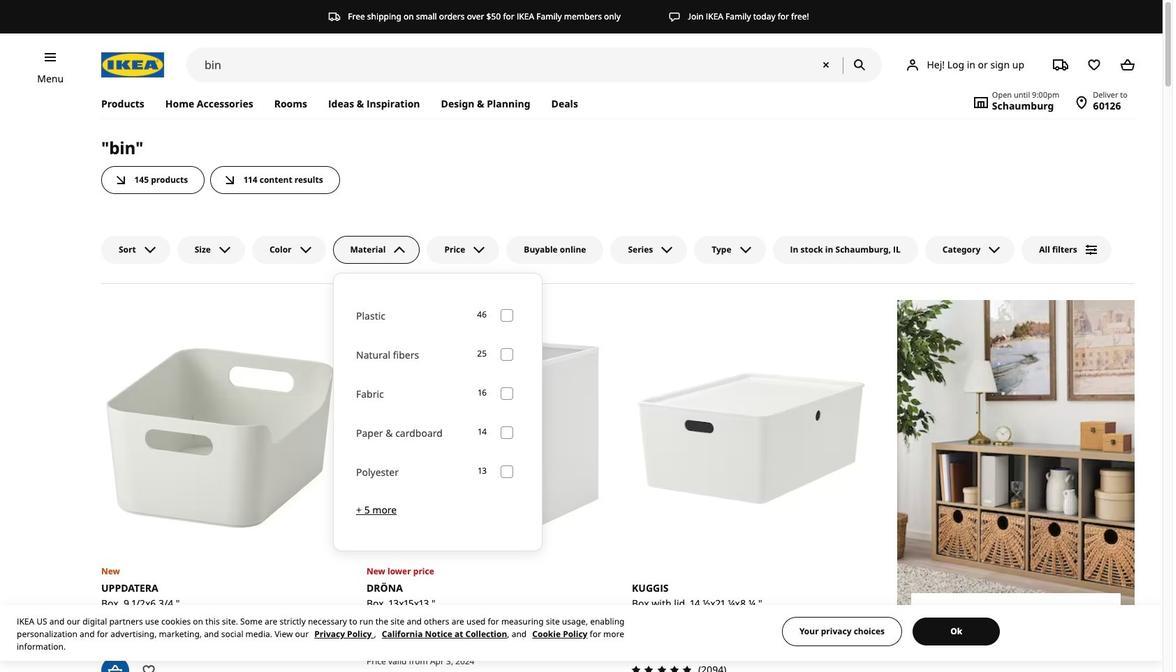 Task type: describe. For each thing, give the bounding box(es) containing it.
25 products element
[[477, 348, 487, 361]]

14 products element
[[478, 426, 487, 439]]

Search by product text field
[[186, 47, 882, 82]]

13 products element
[[478, 465, 487, 478]]

46 products element
[[477, 309, 487, 322]]

review: 4.8 out of 5 stars. total reviews: 2094 image
[[628, 662, 696, 673]]

16 products element
[[478, 387, 487, 400]]



Task type: vqa. For each thing, say whether or not it's contained in the screenshot.
Visa
no



Task type: locate. For each thing, give the bounding box(es) containing it.
None search field
[[186, 47, 882, 82]]

ikea logotype, go to start page image
[[101, 52, 164, 78]]



